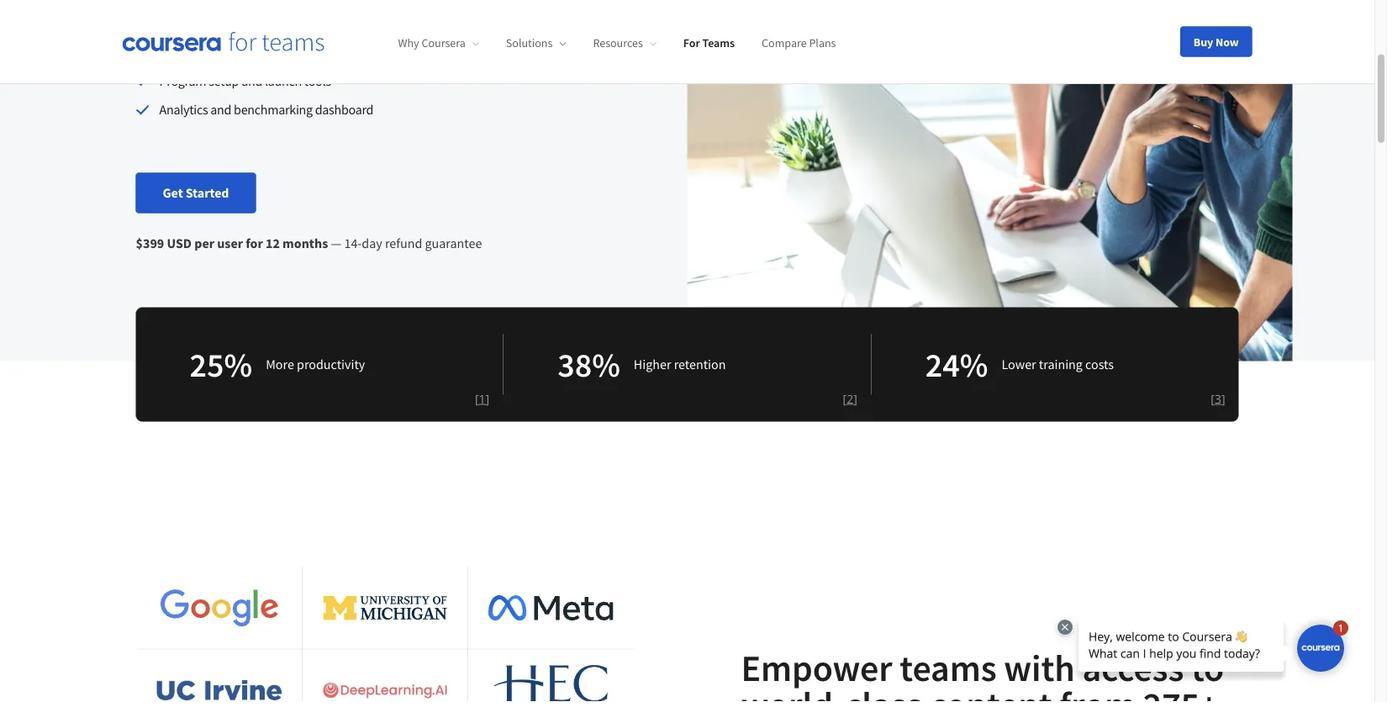 Task type: vqa. For each thing, say whether or not it's contained in the screenshot.
tools
yes



Task type: describe. For each thing, give the bounding box(es) containing it.
from
[[1060, 682, 1136, 702]]

launch
[[265, 72, 302, 89]]

analytics
[[159, 101, 208, 118]]

more
[[266, 356, 294, 373]]

dashboard
[[315, 101, 374, 118]]

5
[[199, 14, 205, 31]]

google image
[[157, 588, 282, 628]]

1 horizontal spatial and
[[242, 72, 262, 89]]

12
[[266, 235, 280, 252]]

started
[[186, 185, 229, 202]]

resources link
[[593, 36, 657, 51]]

coursera
[[422, 36, 466, 51]]

to for access
[[253, 43, 264, 60]]

[ for 24%
[[1211, 391, 1215, 407]]

solutions
[[506, 36, 553, 51]]

why coursera
[[398, 36, 466, 51]]

university of michigan image
[[323, 596, 448, 621]]

user
[[217, 235, 243, 252]]

employees
[[243, 14, 302, 31]]

setup
[[209, 72, 239, 89]]

class
[[845, 682, 923, 702]]

buy
[[1194, 34, 1214, 49]]

lower training costs
[[1002, 356, 1115, 373]]

get
[[163, 185, 183, 202]]

why
[[398, 36, 419, 51]]

1
[[479, 391, 486, 407]]

retention
[[674, 356, 726, 373]]

program setup and launch tools
[[159, 72, 331, 89]]

deeplearning.ai logo image
[[323, 682, 448, 699]]

now
[[1216, 34, 1239, 49]]

higher
[[634, 356, 672, 373]]

higher retention
[[634, 356, 726, 373]]

$399
[[136, 235, 164, 252]]

3
[[1215, 391, 1222, 407]]

get started link
[[136, 173, 256, 213]]

university of california irvine logo image
[[157, 680, 282, 701]]

coursera for teams image
[[122, 32, 324, 51]]

access inside empower teams with access to world-class content from 275
[[1083, 645, 1185, 691]]

costs
[[1086, 356, 1115, 373]]

hec paris logo image
[[489, 658, 614, 702]]

] for 25%
[[486, 391, 490, 407]]

for
[[246, 235, 263, 252]]

more productivity
[[266, 356, 365, 373]]

empower
[[741, 645, 893, 691]]

resources
[[593, 36, 643, 51]]

[ for 38%
[[843, 391, 847, 407]]

] for 38%
[[854, 391, 858, 407]]

lower
[[1002, 356, 1037, 373]]

refund
[[385, 235, 422, 252]]

per
[[194, 235, 215, 252]]

] for 24%
[[1222, 391, 1226, 407]]

24%
[[926, 343, 989, 386]]

buy now
[[1194, 34, 1239, 49]]

teams
[[703, 36, 735, 51]]

get started
[[163, 185, 229, 202]]

productivity
[[297, 356, 365, 373]]

compare plans link
[[762, 36, 836, 51]]

2
[[847, 391, 854, 407]]



Task type: locate. For each thing, give the bounding box(es) containing it.
0 vertical spatial access
[[215, 43, 251, 60]]

benchmarking
[[234, 101, 313, 118]]

upskill 5 to 125 employees
[[159, 14, 302, 31]]

and
[[242, 72, 262, 89], [211, 101, 231, 118]]

0 horizontal spatial and
[[211, 101, 231, 118]]

solutions link
[[506, 36, 566, 51]]

8,500
[[267, 43, 296, 60]]

[ 1 ]
[[475, 391, 490, 407]]

0 vertical spatial and
[[242, 72, 262, 89]]

training
[[1039, 356, 1083, 373]]

to inside empower teams with access to world-class content from 275
[[1192, 645, 1225, 691]]

months
[[283, 235, 328, 252]]

compare
[[762, 36, 807, 51]]

day
[[362, 235, 382, 252]]

—
[[331, 235, 342, 252]]

and right setup
[[242, 72, 262, 89]]

1 horizontal spatial ]
[[854, 391, 858, 407]]

access
[[215, 43, 251, 60], [1083, 645, 1185, 691]]

[ for 25%
[[475, 391, 479, 407]]

0 horizontal spatial ]
[[486, 391, 490, 407]]

and down setup
[[211, 101, 231, 118]]

1 horizontal spatial [
[[843, 391, 847, 407]]

opportunities
[[345, 43, 419, 60]]

0 horizontal spatial to
[[208, 14, 219, 31]]

analytics and benchmarking dashboard
[[159, 101, 374, 118]]

unlimited
[[159, 43, 213, 60]]

[ 3 ]
[[1211, 391, 1226, 407]]

125
[[221, 14, 241, 31]]

learning
[[298, 43, 342, 60]]

guarantee
[[425, 235, 482, 252]]

2 horizontal spatial ]
[[1222, 391, 1226, 407]]

compare plans
[[762, 36, 836, 51]]

with
[[1005, 645, 1076, 691]]

0 horizontal spatial [
[[475, 391, 479, 407]]

1 ] from the left
[[486, 391, 490, 407]]

0 vertical spatial to
[[208, 14, 219, 31]]

program
[[159, 72, 206, 89]]

1 horizontal spatial to
[[253, 43, 264, 60]]

content
[[930, 682, 1053, 702]]

1 vertical spatial to
[[253, 43, 264, 60]]

1 vertical spatial access
[[1083, 645, 1185, 691]]

2 horizontal spatial [
[[1211, 391, 1215, 407]]

38%
[[558, 343, 621, 386]]

[ 2 ]
[[843, 391, 858, 407]]

2 [ from the left
[[843, 391, 847, 407]]

why coursera link
[[398, 36, 479, 51]]

for teams link
[[684, 36, 735, 51]]

14-
[[344, 235, 362, 252]]

unlimited access to 8,500 learning opportunities
[[159, 43, 419, 60]]

[
[[475, 391, 479, 407], [843, 391, 847, 407], [1211, 391, 1215, 407]]

2 vertical spatial to
[[1192, 645, 1225, 691]]

$399 usd per user for 12 months — 14-day refund guarantee
[[136, 235, 482, 252]]

upskill
[[159, 14, 196, 31]]

world-
[[741, 682, 845, 702]]

tools
[[304, 72, 331, 89]]

0 horizontal spatial access
[[215, 43, 251, 60]]

for teams
[[684, 36, 735, 51]]

meta logo image
[[489, 596, 614, 621]]

empower teams with access to world-class content from 275
[[741, 645, 1233, 702]]

plans
[[809, 36, 836, 51]]

to
[[208, 14, 219, 31], [253, 43, 264, 60], [1192, 645, 1225, 691]]

teams
[[900, 645, 997, 691]]

buy now button
[[1181, 26, 1253, 57]]

2 horizontal spatial to
[[1192, 645, 1225, 691]]

1 [ from the left
[[475, 391, 479, 407]]

]
[[486, 391, 490, 407], [854, 391, 858, 407], [1222, 391, 1226, 407]]

usd
[[167, 235, 192, 252]]

25%
[[190, 343, 252, 386]]

for
[[684, 36, 700, 51]]

1 horizontal spatial access
[[1083, 645, 1185, 691]]

3 ] from the left
[[1222, 391, 1226, 407]]

2 ] from the left
[[854, 391, 858, 407]]

to for 5
[[208, 14, 219, 31]]

3 [ from the left
[[1211, 391, 1215, 407]]

1 vertical spatial and
[[211, 101, 231, 118]]



